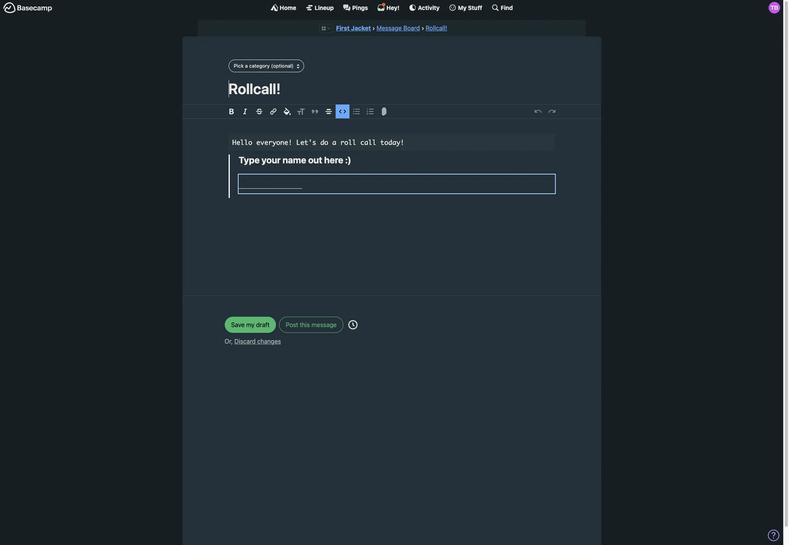 Task type: locate. For each thing, give the bounding box(es) containing it.
rollcall!
[[426, 25, 447, 32]]

home
[[280, 4, 296, 11]]

message board link
[[377, 25, 420, 32]]

your
[[262, 155, 281, 166]]

pings
[[352, 4, 368, 11]]

1 horizontal spatial ›
[[421, 25, 424, 32]]

pick a category (optional)
[[234, 63, 294, 69]]

rollcall! link
[[426, 25, 447, 32]]

out
[[308, 155, 322, 166]]

message
[[312, 322, 337, 329]]

(optional)
[[271, 63, 294, 69]]

activity link
[[409, 4, 440, 12]]

first
[[336, 25, 350, 32]]

Write away… text field
[[205, 119, 578, 287]]

my stuff
[[458, 4, 482, 11]]

a
[[245, 63, 248, 69], [332, 138, 336, 146]]

› right jacket
[[372, 25, 375, 32]]

hey!
[[386, 4, 399, 11]]

0 horizontal spatial ›
[[372, 25, 375, 32]]

find
[[501, 4, 513, 11]]

everyone!
[[256, 138, 292, 146]]

activity
[[418, 4, 440, 11]]

a right the do on the top left
[[332, 138, 336, 146]]

stuff
[[468, 4, 482, 11]]

home link
[[270, 4, 296, 12]]

a right pick
[[245, 63, 248, 69]]

› right 'board'
[[421, 25, 424, 32]]

lineup
[[315, 4, 334, 11]]

call
[[360, 138, 376, 146]]

category
[[249, 63, 270, 69]]

1 › from the left
[[372, 25, 375, 32]]

pick
[[234, 63, 244, 69]]

a inside text box
[[332, 138, 336, 146]]

do
[[320, 138, 328, 146]]

save
[[231, 322, 245, 329]]

board
[[403, 25, 420, 32]]

draft
[[256, 322, 270, 329]]

0 vertical spatial a
[[245, 63, 248, 69]]

switch accounts image
[[3, 2, 52, 14]]

pick a category (optional) button
[[228, 60, 304, 72]]

0 horizontal spatial a
[[245, 63, 248, 69]]

today!
[[380, 138, 404, 146]]

first jacket link
[[336, 25, 371, 32]]

schedule this to post later image
[[348, 321, 357, 330]]

› message board › rollcall!
[[372, 25, 447, 32]]

post this message
[[286, 322, 337, 329]]

changes
[[257, 338, 281, 345]]

or, discard changes
[[225, 338, 281, 345]]

hello
[[232, 138, 252, 146]]

this
[[300, 322, 310, 329]]

1 vertical spatial a
[[332, 138, 336, 146]]

1 horizontal spatial a
[[332, 138, 336, 146]]

tyler black image
[[769, 2, 780, 13]]

my stuff button
[[449, 4, 482, 12]]

lineup link
[[305, 4, 334, 12]]

discard changes link
[[234, 338, 281, 345]]

my
[[246, 322, 255, 329]]

›
[[372, 25, 375, 32], [421, 25, 424, 32]]



Task type: vqa. For each thing, say whether or not it's contained in the screenshot.
First
yes



Task type: describe. For each thing, give the bounding box(es) containing it.
save my draft
[[231, 322, 270, 329]]

let's
[[296, 138, 316, 146]]

a inside button
[[245, 63, 248, 69]]

name
[[283, 155, 306, 166]]

or,
[[225, 338, 233, 345]]

save my draft button
[[225, 317, 276, 333]]

hey! button
[[377, 3, 399, 12]]

Type a title… text field
[[228, 80, 555, 97]]

post this message button
[[279, 317, 343, 333]]

first jacket
[[336, 25, 371, 32]]

discard
[[234, 338, 256, 345]]

type your name out here :)
[[239, 155, 351, 166]]

pings button
[[343, 4, 368, 12]]

find button
[[491, 4, 513, 12]]

my
[[458, 4, 467, 11]]

message
[[377, 25, 402, 32]]

2 › from the left
[[421, 25, 424, 32]]

:)
[[345, 155, 351, 166]]

hello everyone! let's do a roll call today!
[[232, 138, 404, 146]]

here
[[324, 155, 343, 166]]

type
[[239, 155, 260, 166]]

jacket
[[351, 25, 371, 32]]

roll
[[340, 138, 356, 146]]

post
[[286, 322, 298, 329]]

main element
[[0, 0, 783, 15]]



